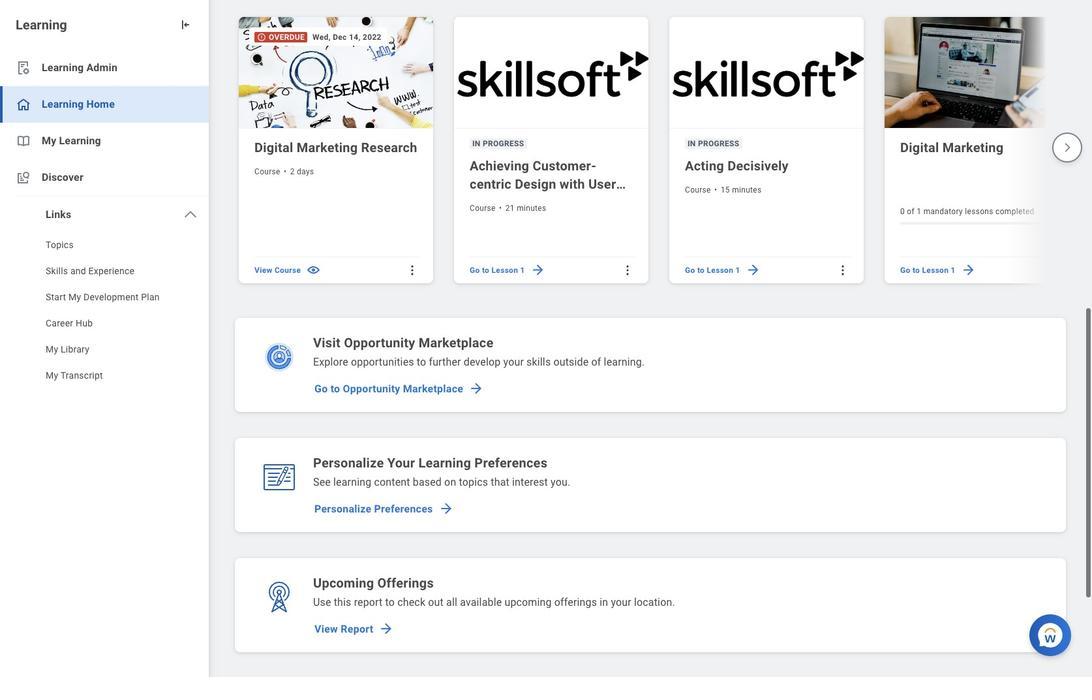 Task type: describe. For each thing, give the bounding box(es) containing it.
minutes for customer-
[[517, 203, 547, 212]]

wed, dec 14, 2022
[[313, 32, 382, 41]]

go to lesson 1 for achieving customer- centric design with user personas
[[470, 265, 525, 274]]

progress for achieving
[[483, 138, 525, 147]]

arrow right image inside go to opportunity marketplace link
[[469, 380, 485, 396]]

arrow right image for view report
[[379, 620, 395, 636]]

course for 21 minutes
[[470, 203, 496, 212]]

learning admin
[[42, 61, 118, 74]]

21
[[506, 203, 515, 212]]

digital marketing research link
[[255, 138, 420, 156]]

this
[[334, 595, 352, 608]]

design
[[515, 176, 557, 191]]

marketing for digital marketing
[[943, 139, 1004, 155]]

book open image
[[16, 133, 31, 149]]

acting decisively link
[[686, 156, 851, 174]]

transcript
[[61, 370, 103, 381]]

skills
[[46, 266, 68, 276]]

related actions vertical image for achieving customer- centric design with user personas
[[622, 263, 635, 276]]

upcoming
[[313, 575, 374, 590]]

upcoming offerings use this report to check out all available upcoming offerings in your location.
[[313, 575, 676, 608]]

digital marketing
[[901, 139, 1004, 155]]

personalize your learning preferences see learning content based on topics that interest you.
[[313, 454, 571, 488]]

view for view report
[[315, 622, 338, 634]]

related actions vertical image for acting decisively
[[837, 263, 850, 276]]

personalize for preferences
[[315, 502, 372, 514]]

your inside visit opportunity marketplace explore opportunities to further develop your skills outside of learning.
[[504, 355, 524, 368]]

15
[[721, 185, 731, 194]]

topics
[[46, 240, 74, 250]]

skills and experience
[[46, 266, 135, 276]]

go to opportunity marketplace link
[[309, 375, 487, 401]]

in for acting decisively
[[688, 138, 696, 147]]

topics
[[459, 475, 488, 488]]

based
[[413, 475, 442, 488]]

my library
[[46, 344, 89, 355]]

discover link
[[0, 159, 209, 196]]

0 horizontal spatial preferences
[[374, 502, 433, 514]]

course for 15 minutes
[[686, 185, 712, 194]]

dec
[[333, 32, 347, 41]]

course for 2 days
[[255, 166, 281, 176]]

2022
[[363, 32, 382, 41]]

start my development plan link
[[0, 285, 209, 311]]

list containing topics
[[0, 233, 209, 390]]

15 minutes
[[721, 185, 762, 194]]

location.
[[635, 595, 676, 608]]

career hub link
[[0, 311, 209, 338]]

report parameter image
[[16, 60, 31, 76]]

further
[[429, 355, 461, 368]]

report
[[341, 622, 374, 634]]

wed,
[[313, 32, 331, 41]]

learning for learning home
[[42, 98, 84, 110]]

acting decisively
[[686, 157, 789, 173]]

lesson for achieving customer- centric design with user personas
[[492, 265, 519, 274]]

learning home link
[[0, 86, 209, 123]]

view for view course
[[255, 265, 273, 274]]

visit
[[313, 334, 341, 350]]

skills
[[527, 355, 551, 368]]

check
[[398, 595, 426, 608]]

achieving customer-centric design with user personas image
[[454, 16, 652, 128]]

that
[[491, 475, 510, 488]]

chevron right image
[[1062, 141, 1074, 153]]

outside
[[554, 355, 589, 368]]

my for my learning
[[42, 134, 56, 147]]

explore
[[313, 355, 349, 368]]

3 go to lesson 1 from the left
[[901, 265, 956, 274]]

go to lesson 1 for acting decisively
[[686, 265, 741, 274]]

digital marketing link
[[901, 138, 1067, 156]]

digital for digital marketing research
[[255, 139, 293, 155]]

list containing learning admin
[[0, 50, 209, 390]]

develop
[[464, 355, 501, 368]]

and
[[70, 266, 86, 276]]

achieving
[[470, 157, 530, 173]]

your
[[388, 454, 415, 470]]

discover
[[42, 171, 84, 183]]

days
[[297, 166, 314, 176]]

library
[[61, 344, 89, 355]]

start my development plan
[[46, 292, 160, 302]]

view report link
[[309, 615, 397, 641]]

learning
[[334, 475, 372, 488]]

2
[[290, 166, 295, 176]]

links button
[[0, 197, 209, 233]]

your inside upcoming offerings use this report to check out all available upcoming offerings in your location.
[[611, 595, 632, 608]]

my transcript
[[46, 370, 103, 381]]

home
[[86, 98, 115, 110]]

learning home
[[42, 98, 115, 110]]

my right start
[[69, 292, 81, 302]]

digital marketing research
[[255, 139, 418, 155]]

on
[[445, 475, 457, 488]]

user
[[589, 176, 617, 191]]

start
[[46, 292, 66, 302]]

with
[[560, 176, 585, 191]]

view course
[[255, 265, 301, 274]]

topics link
[[0, 233, 209, 259]]

personas
[[470, 194, 527, 210]]

of inside visit opportunity marketplace explore opportunities to further develop your skills outside of learning.
[[592, 355, 602, 368]]

marketing for digital marketing research
[[297, 139, 358, 155]]

report
[[354, 595, 383, 608]]

digital marketing research image
[[239, 16, 436, 128]]

visit opportunity marketplace explore opportunities to further develop your skills outside of learning.
[[313, 334, 645, 368]]

go inside go to opportunity marketplace link
[[315, 382, 328, 394]]

experience
[[89, 266, 135, 276]]



Task type: locate. For each thing, give the bounding box(es) containing it.
of inside list
[[908, 206, 915, 215]]

progress up achieving
[[483, 138, 525, 147]]

1 vertical spatial opportunity
[[343, 382, 401, 394]]

1 vertical spatial view
[[315, 622, 338, 634]]

your right in
[[611, 595, 632, 608]]

1 horizontal spatial your
[[611, 595, 632, 608]]

in
[[600, 595, 609, 608]]

marketplace up further
[[419, 334, 494, 350]]

my left library
[[46, 344, 58, 355]]

0 horizontal spatial in progress
[[473, 138, 525, 147]]

progress up acting
[[699, 138, 740, 147]]

marketing
[[297, 139, 358, 155], [943, 139, 1004, 155]]

0 vertical spatial personalize
[[313, 454, 384, 470]]

0 vertical spatial marketplace
[[419, 334, 494, 350]]

upcoming
[[505, 595, 552, 608]]

2 horizontal spatial go to lesson 1
[[901, 265, 956, 274]]

0 horizontal spatial progress
[[483, 138, 525, 147]]

my learning link
[[0, 123, 209, 159]]

digital
[[255, 139, 293, 155], [901, 139, 940, 155]]

2 horizontal spatial lesson
[[923, 265, 950, 274]]

digital marketing image
[[885, 16, 1083, 128]]

in for achieving customer- centric design with user personas
[[473, 138, 481, 147]]

use
[[313, 595, 331, 608]]

1 vertical spatial arrow right image
[[379, 620, 395, 636]]

0 vertical spatial opportunity
[[344, 334, 416, 350]]

0 vertical spatial your
[[504, 355, 524, 368]]

1 in from the left
[[473, 138, 481, 147]]

minutes right the 15
[[733, 185, 762, 194]]

preferences inside personalize your learning preferences see learning content based on topics that interest you.
[[475, 454, 548, 470]]

my transcript link
[[0, 364, 209, 390]]

1 horizontal spatial lesson
[[707, 265, 734, 274]]

1 horizontal spatial view
[[315, 622, 338, 634]]

skills and experience link
[[0, 259, 209, 285]]

list
[[235, 12, 1093, 286], [0, 50, 209, 390], [0, 233, 209, 390]]

2 related actions vertical image from the left
[[837, 263, 850, 276]]

in progress for acting
[[688, 138, 740, 147]]

marketplace down further
[[403, 382, 464, 394]]

0 vertical spatial minutes
[[733, 185, 762, 194]]

0 horizontal spatial related actions vertical image
[[622, 263, 635, 276]]

progress
[[483, 138, 525, 147], [699, 138, 740, 147]]

arrow right image down 0 of 1 mandatory lessons completed
[[962, 262, 977, 277]]

home image
[[16, 97, 31, 112]]

arrow right image inside personalize preferences link
[[438, 500, 454, 516]]

personalize down learning
[[315, 502, 372, 514]]

1 progress from the left
[[483, 138, 525, 147]]

1 horizontal spatial progress
[[699, 138, 740, 147]]

learning for learning admin
[[42, 61, 84, 74]]

see
[[313, 475, 331, 488]]

0 horizontal spatial in
[[473, 138, 481, 147]]

digital for digital marketing
[[901, 139, 940, 155]]

arrow right image right report
[[379, 620, 395, 636]]

1 horizontal spatial go to lesson 1
[[686, 265, 741, 274]]

my right the book open image
[[42, 134, 56, 147]]

0 horizontal spatial view
[[255, 265, 273, 274]]

all
[[447, 595, 458, 608]]

marketplace inside visit opportunity marketplace explore opportunities to further develop your skills outside of learning.
[[419, 334, 494, 350]]

minutes for decisively
[[733, 185, 762, 194]]

decisively
[[728, 157, 789, 173]]

preferences down the 'content'
[[374, 502, 433, 514]]

0
[[901, 206, 906, 215]]

related actions vertical image
[[406, 263, 419, 276]]

centric
[[470, 176, 512, 191]]

view left visible image
[[255, 265, 273, 274]]

1 horizontal spatial related actions vertical image
[[837, 263, 850, 276]]

view inside list
[[255, 265, 273, 274]]

course left 2
[[255, 166, 281, 176]]

21 minutes
[[506, 203, 547, 212]]

learning up report parameter "image"
[[16, 17, 67, 33]]

lessons
[[966, 206, 994, 215]]

marketing up 0 of 1 mandatory lessons completed
[[943, 139, 1004, 155]]

acting
[[686, 157, 725, 173]]

your left skills
[[504, 355, 524, 368]]

go
[[470, 265, 480, 274], [686, 265, 696, 274], [901, 265, 911, 274], [315, 382, 328, 394]]

1
[[918, 206, 922, 215], [521, 265, 525, 274], [736, 265, 741, 274], [952, 265, 956, 274]]

list containing digital marketing research
[[235, 12, 1093, 286]]

0 horizontal spatial of
[[592, 355, 602, 368]]

related actions vertical image
[[622, 263, 635, 276], [837, 263, 850, 276]]

offerings
[[555, 595, 598, 608]]

arrow right image inside view report link
[[379, 620, 395, 636]]

interest
[[513, 475, 548, 488]]

opportunity inside visit opportunity marketplace explore opportunities to further develop your skills outside of learning.
[[344, 334, 416, 350]]

1 vertical spatial minutes
[[517, 203, 547, 212]]

1 vertical spatial marketplace
[[403, 382, 464, 394]]

1 horizontal spatial of
[[908, 206, 915, 215]]

course
[[255, 166, 281, 176], [686, 185, 712, 194], [470, 203, 496, 212], [275, 265, 301, 274]]

transformation import image
[[179, 18, 192, 31]]

acting decisively image
[[670, 16, 867, 128]]

in progress up acting
[[688, 138, 740, 147]]

out
[[429, 595, 444, 608]]

progress for acting
[[699, 138, 740, 147]]

1 horizontal spatial in
[[688, 138, 696, 147]]

your
[[504, 355, 524, 368], [611, 595, 632, 608]]

opportunities
[[351, 355, 414, 368]]

0 horizontal spatial lesson
[[492, 265, 519, 274]]

1 digital from the left
[[255, 139, 293, 155]]

you.
[[551, 475, 571, 488]]

0 vertical spatial view
[[255, 265, 273, 274]]

course left visible image
[[275, 265, 301, 274]]

1 horizontal spatial minutes
[[733, 185, 762, 194]]

in up achieving
[[473, 138, 481, 147]]

mandatory
[[924, 206, 964, 215]]

in progress for achieving
[[473, 138, 525, 147]]

course down centric
[[470, 203, 496, 212]]

learning admin link
[[0, 50, 209, 86]]

1 vertical spatial of
[[592, 355, 602, 368]]

0 horizontal spatial minutes
[[517, 203, 547, 212]]

0 vertical spatial of
[[908, 206, 915, 215]]

achieving customer- centric design with user personas
[[470, 157, 617, 210]]

1 marketing from the left
[[297, 139, 358, 155]]

1 vertical spatial personalize
[[315, 502, 372, 514]]

0 vertical spatial arrow right image
[[962, 262, 977, 277]]

1 horizontal spatial preferences
[[475, 454, 548, 470]]

0 horizontal spatial marketing
[[297, 139, 358, 155]]

of right outside on the bottom of page
[[592, 355, 602, 368]]

opportunity inside go to opportunity marketplace link
[[343, 382, 401, 394]]

1 vertical spatial preferences
[[374, 502, 433, 514]]

research
[[361, 139, 418, 155]]

2 marketing from the left
[[943, 139, 1004, 155]]

1 horizontal spatial in progress
[[688, 138, 740, 147]]

available
[[460, 595, 502, 608]]

admin
[[86, 61, 118, 74]]

0 horizontal spatial arrow right image
[[379, 620, 395, 636]]

career hub
[[46, 318, 93, 328]]

view report
[[315, 622, 374, 634]]

2 digital from the left
[[901, 139, 940, 155]]

0 horizontal spatial your
[[504, 355, 524, 368]]

achieving customer- centric design with user personas link
[[470, 156, 636, 210]]

2 in progress from the left
[[688, 138, 740, 147]]

personalize preferences link
[[309, 495, 457, 521]]

1 horizontal spatial marketing
[[943, 139, 1004, 155]]

in up acting
[[688, 138, 696, 147]]

learning up on
[[419, 454, 471, 470]]

2 days
[[290, 166, 314, 176]]

view
[[255, 265, 273, 274], [315, 622, 338, 634]]

content
[[374, 475, 410, 488]]

hub
[[76, 318, 93, 328]]

overdue
[[269, 32, 305, 41]]

learning inside personalize your learning preferences see learning content based on topics that interest you.
[[419, 454, 471, 470]]

arrow right image for go to lesson 1
[[962, 262, 977, 277]]

to inside upcoming offerings use this report to check out all available upcoming offerings in your location.
[[386, 595, 395, 608]]

preferences up "that"
[[475, 454, 548, 470]]

3 lesson from the left
[[923, 265, 950, 274]]

personalize up learning
[[313, 454, 384, 470]]

personalize for your
[[313, 454, 384, 470]]

career
[[46, 318, 73, 328]]

development
[[84, 292, 139, 302]]

exclamation circle image
[[257, 32, 266, 41]]

marketplace
[[419, 334, 494, 350], [403, 382, 464, 394]]

my for my transcript
[[46, 370, 58, 381]]

opportunity up opportunities
[[344, 334, 416, 350]]

learning for learning
[[16, 17, 67, 33]]

marketing up days on the left top of the page
[[297, 139, 358, 155]]

visible image
[[306, 262, 321, 277]]

1 horizontal spatial digital
[[901, 139, 940, 155]]

1 horizontal spatial arrow right image
[[962, 262, 977, 277]]

0 horizontal spatial go to lesson 1
[[470, 265, 525, 274]]

in progress up achieving
[[473, 138, 525, 147]]

0 of 1 mandatory lessons completed
[[901, 206, 1035, 215]]

my left the transcript
[[46, 370, 58, 381]]

in progress
[[473, 138, 525, 147], [688, 138, 740, 147]]

go to opportunity marketplace
[[315, 382, 464, 394]]

to inside visit opportunity marketplace explore opportunities to further develop your skills outside of learning.
[[417, 355, 427, 368]]

2 lesson from the left
[[707, 265, 734, 274]]

learning left admin on the top left of page
[[42, 61, 84, 74]]

1 in progress from the left
[[473, 138, 525, 147]]

opportunity down opportunities
[[343, 382, 401, 394]]

chevron up image
[[183, 207, 198, 223]]

1 vertical spatial your
[[611, 595, 632, 608]]

customer-
[[533, 157, 597, 173]]

of right 0
[[908, 206, 915, 215]]

opportunity
[[344, 334, 416, 350], [343, 382, 401, 394]]

my for my library
[[46, 344, 58, 355]]

1 related actions vertical image from the left
[[622, 263, 635, 276]]

2 go to lesson 1 from the left
[[686, 265, 741, 274]]

learning.
[[604, 355, 645, 368]]

offerings
[[378, 575, 434, 590]]

my library link
[[0, 338, 209, 364]]

my
[[42, 134, 56, 147], [69, 292, 81, 302], [46, 344, 58, 355], [46, 370, 58, 381]]

learning
[[16, 17, 67, 33], [42, 61, 84, 74], [42, 98, 84, 110], [59, 134, 101, 147], [419, 454, 471, 470]]

minutes right 21
[[517, 203, 547, 212]]

arrow right image
[[962, 262, 977, 277], [379, 620, 395, 636]]

lesson for acting decisively
[[707, 265, 734, 274]]

arrow right image
[[531, 262, 546, 277], [746, 262, 761, 277], [469, 380, 485, 396], [438, 500, 454, 516]]

learning down learning home
[[59, 134, 101, 147]]

to
[[482, 265, 490, 274], [698, 265, 705, 274], [913, 265, 921, 274], [417, 355, 427, 368], [331, 382, 340, 394], [386, 595, 395, 608]]

2 in from the left
[[688, 138, 696, 147]]

view down use
[[315, 622, 338, 634]]

links
[[46, 208, 71, 221]]

2 progress from the left
[[699, 138, 740, 147]]

personalize inside personalize your learning preferences see learning content based on topics that interest you.
[[313, 454, 384, 470]]

1 go to lesson 1 from the left
[[470, 265, 525, 274]]

personalize preferences
[[315, 502, 433, 514]]

learning up my learning
[[42, 98, 84, 110]]

1 lesson from the left
[[492, 265, 519, 274]]

my learning
[[42, 134, 101, 147]]

0 horizontal spatial digital
[[255, 139, 293, 155]]

course down acting
[[686, 185, 712, 194]]

completed
[[996, 206, 1035, 215]]

0 vertical spatial preferences
[[475, 454, 548, 470]]



Task type: vqa. For each thing, say whether or not it's contained in the screenshot.
list containing Topics
yes



